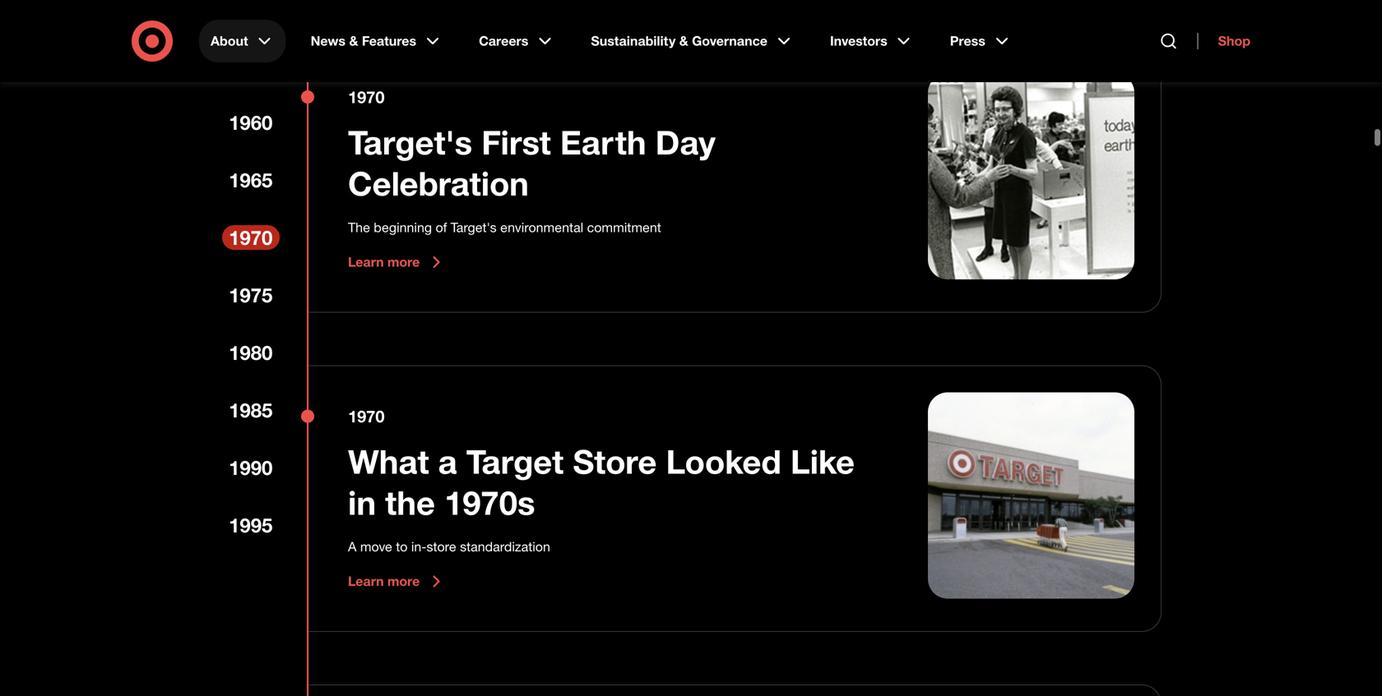 Task type: describe. For each thing, give the bounding box(es) containing it.
what a target store looked like in the 1970s button
[[348, 442, 889, 524]]

news & features
[[311, 33, 416, 49]]

like
[[791, 442, 855, 482]]

environmental
[[500, 220, 583, 236]]

1970 link
[[222, 225, 280, 250]]

1985
[[229, 399, 273, 422]]

1990 link
[[222, 456, 280, 480]]

& for governance
[[679, 33, 688, 49]]

news & features link
[[299, 20, 454, 63]]

move
[[360, 539, 392, 556]]

more for target's first earth day celebration
[[388, 254, 420, 270]]

commitment
[[587, 220, 661, 236]]

looked
[[666, 442, 781, 482]]

learn for what a target store looked like in the 1970s
[[348, 574, 384, 590]]

news
[[311, 33, 346, 49]]

of
[[436, 220, 447, 236]]

1990
[[229, 456, 273, 480]]

celebration
[[348, 163, 529, 204]]

governance
[[692, 33, 768, 49]]

1995 link
[[222, 513, 280, 538]]

to
[[396, 539, 408, 556]]

target
[[466, 442, 564, 482]]

learn more for target's first earth day celebration
[[348, 254, 420, 270]]

1 vertical spatial target's
[[451, 220, 497, 236]]

about link
[[199, 20, 286, 63]]

standardization
[[460, 539, 550, 556]]

in-
[[411, 539, 427, 556]]

the
[[385, 483, 435, 523]]

1960 link
[[222, 110, 280, 135]]



Task type: vqa. For each thing, say whether or not it's contained in the screenshot.
careers link
yes



Task type: locate. For each thing, give the bounding box(es) containing it.
more down to
[[388, 574, 420, 590]]

&
[[349, 33, 358, 49], [679, 33, 688, 49]]

1995
[[229, 514, 273, 538]]

1 learn more from the top
[[348, 254, 420, 270]]

the beginning of target's environmental commitment
[[348, 220, 665, 236]]

1960
[[229, 111, 273, 134]]

learn more button for target's first earth day celebration
[[348, 253, 446, 273]]

target's up celebration
[[348, 122, 472, 163]]

0 vertical spatial target's
[[348, 122, 472, 163]]

in
[[348, 483, 376, 523]]

1 more from the top
[[388, 254, 420, 270]]

learn more button
[[348, 253, 446, 273], [348, 572, 446, 592]]

sustainability & governance link
[[579, 20, 805, 63]]

1 learn more button from the top
[[348, 253, 446, 273]]

1 & from the left
[[349, 33, 358, 49]]

what
[[348, 442, 429, 482]]

0 vertical spatial more
[[388, 254, 420, 270]]

about
[[211, 33, 248, 49]]

1965 link
[[222, 168, 280, 192]]

store
[[573, 442, 657, 482]]

more down 'beginning'
[[388, 254, 420, 270]]

learn down the
[[348, 254, 384, 270]]

learn down move
[[348, 574, 384, 590]]

1965
[[229, 168, 273, 192]]

1970 down news & features on the top of page
[[348, 87, 385, 107]]

shop
[[1218, 33, 1250, 49]]

the
[[348, 220, 370, 236]]

careers
[[479, 33, 528, 49]]

0 vertical spatial learn more button
[[348, 253, 446, 273]]

a person pushing a cart with sugarhouse casino in the background image
[[928, 393, 1134, 599]]

0 vertical spatial learn more
[[348, 254, 420, 270]]

1970 for target's first earth day celebration
[[348, 87, 385, 107]]

2 learn from the top
[[348, 574, 384, 590]]

first
[[481, 122, 551, 163]]

a
[[438, 442, 457, 482]]

2 learn more from the top
[[348, 574, 420, 590]]

1970 for what a target store looked like in the 1970s
[[348, 407, 385, 427]]

& right news
[[349, 33, 358, 49]]

1 learn from the top
[[348, 254, 384, 270]]

2 more from the top
[[388, 574, 420, 590]]

a move to in-store standardization
[[348, 539, 554, 556]]

1985 link
[[222, 398, 280, 423]]

earth
[[560, 122, 646, 163]]

1970 down 1965
[[229, 226, 273, 250]]

press link
[[938, 20, 1023, 63]]

a
[[348, 539, 357, 556]]

target's right of
[[451, 220, 497, 236]]

1970s
[[444, 483, 535, 523]]

learn for target's first earth day celebration
[[348, 254, 384, 270]]

2 vertical spatial 1970
[[348, 407, 385, 427]]

more
[[388, 254, 420, 270], [388, 574, 420, 590]]

1 horizontal spatial &
[[679, 33, 688, 49]]

a woman handing a man a check image
[[928, 73, 1134, 280]]

0 vertical spatial learn
[[348, 254, 384, 270]]

what a target store looked like in the 1970s
[[348, 442, 855, 523]]

1980
[[229, 341, 273, 365]]

more for what a target store looked like in the 1970s
[[388, 574, 420, 590]]

learn more button down to
[[348, 572, 446, 592]]

learn more down move
[[348, 574, 420, 590]]

1 vertical spatial learn more button
[[348, 572, 446, 592]]

& left governance at the right top of the page
[[679, 33, 688, 49]]

investors link
[[819, 20, 925, 63]]

target's first earth day celebration
[[348, 122, 716, 204]]

1970
[[348, 87, 385, 107], [229, 226, 273, 250], [348, 407, 385, 427]]

0 vertical spatial 1970
[[348, 87, 385, 107]]

store
[[427, 539, 456, 556]]

1 vertical spatial more
[[388, 574, 420, 590]]

careers link
[[467, 20, 566, 63]]

0 horizontal spatial &
[[349, 33, 358, 49]]

learn more
[[348, 254, 420, 270], [348, 574, 420, 590]]

shop link
[[1197, 33, 1250, 49]]

investors
[[830, 33, 887, 49]]

sustainability
[[591, 33, 676, 49]]

sustainability & governance
[[591, 33, 768, 49]]

target's inside target's first earth day celebration
[[348, 122, 472, 163]]

1 vertical spatial 1970
[[229, 226, 273, 250]]

learn
[[348, 254, 384, 270], [348, 574, 384, 590]]

day
[[655, 122, 716, 163]]

learn more down 'beginning'
[[348, 254, 420, 270]]

beginning
[[374, 220, 432, 236]]

1975 link
[[222, 283, 280, 308]]

1980 link
[[222, 341, 280, 365]]

1975
[[229, 283, 273, 307]]

learn more button for what a target store looked like in the 1970s
[[348, 572, 446, 592]]

features
[[362, 33, 416, 49]]

2 & from the left
[[679, 33, 688, 49]]

1 vertical spatial learn
[[348, 574, 384, 590]]

learn more for what a target store looked like in the 1970s
[[348, 574, 420, 590]]

2 learn more button from the top
[[348, 572, 446, 592]]

target's first earth day celebration button
[[348, 122, 889, 204]]

learn more button down 'beginning'
[[348, 253, 446, 273]]

1970 up what
[[348, 407, 385, 427]]

& for features
[[349, 33, 358, 49]]

press
[[950, 33, 985, 49]]

target's
[[348, 122, 472, 163], [451, 220, 497, 236]]

1 vertical spatial learn more
[[348, 574, 420, 590]]



